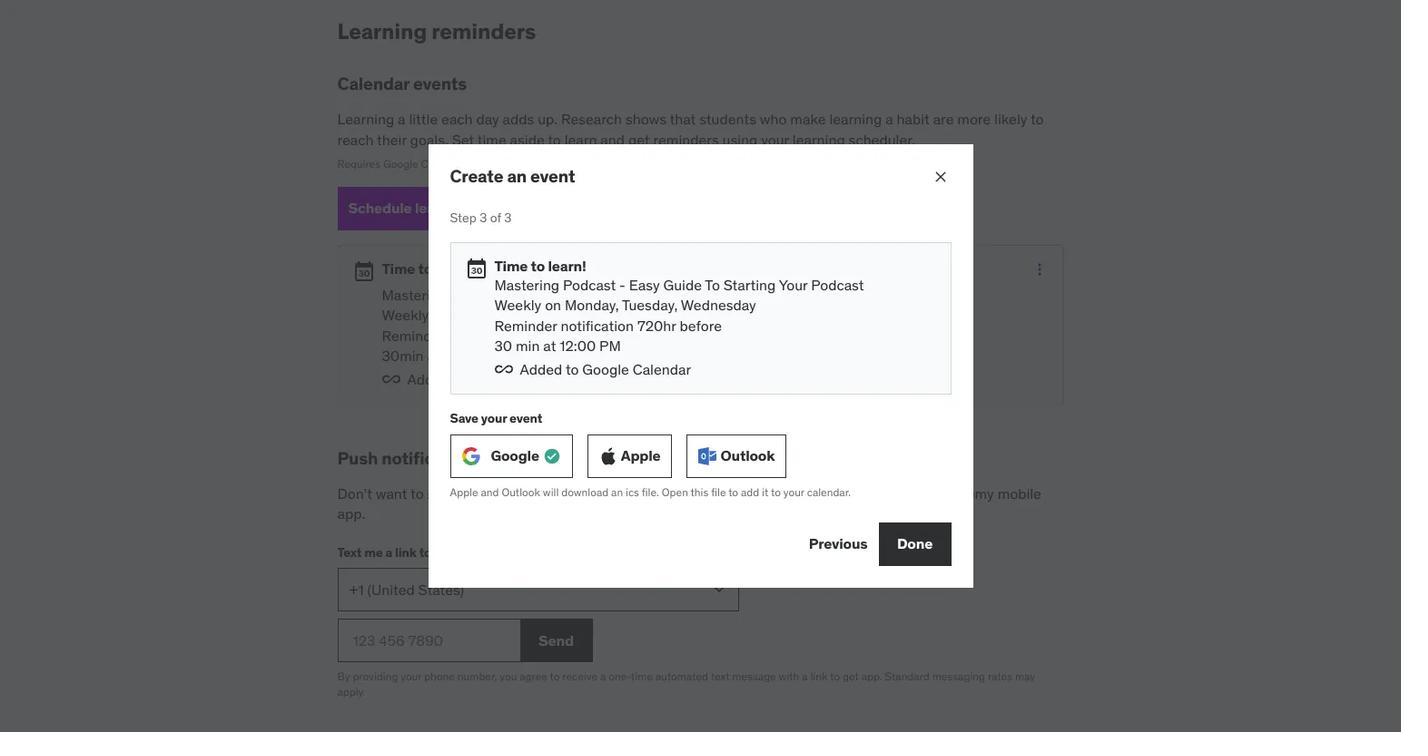 Task type: locate. For each thing, give the bounding box(es) containing it.
- inside time to learn! mastering podcast -  easy guide to starting your podcast weekly on monday, tuesday, wednesday reminder notification 720hr before 30 min at 12:00 pm
[[620, 276, 626, 294]]

added down 30min
[[407, 370, 450, 388]]

time inside learning a little each day adds up. research shows that students who make learning a habit are more likely to reach their goals. set time aside to learn and get reminders using your learning scheduler. requires google calendar, apple calendar, or outlook
[[477, 130, 507, 149]]

pm inside "time to learn! mastering podcast -  easy guide to starting your podcast weekly on monday, tuesday, wednesday reminder notification 720hr before 30min at 12:00 pm"
[[483, 347, 505, 365]]

1 horizontal spatial mastering
[[495, 276, 560, 294]]

small image inside schedule learning time button
[[508, 200, 526, 218]]

learning down the apple button
[[612, 485, 664, 503]]

reminder for 30min
[[382, 327, 445, 345]]

apple inside learning a little each day adds up. research shows that students who make learning a habit are more likely to reach their goals. set time aside to learn and get reminders using your learning scheduler. requires google calendar, apple calendar, or outlook
[[469, 157, 497, 171]]

learning up the scheduler.
[[830, 110, 882, 128]]

ics
[[626, 486, 639, 500]]

2 vertical spatial outlook
[[502, 486, 540, 500]]

1 vertical spatial get
[[746, 485, 768, 503]]

by
[[337, 671, 350, 684]]

get left push
[[746, 485, 768, 503]]

set right will
[[575, 485, 597, 503]]

file.
[[642, 486, 659, 500]]

wednesday inside "time to learn! mastering podcast -  easy guide to starting your podcast weekly on monday, tuesday, wednesday reminder notification 720hr before 30min at 12:00 pm"
[[568, 306, 644, 325]]

schedule
[[427, 485, 486, 503]]

to inside "time to learn! mastering podcast -  easy guide to starting your podcast weekly on monday, tuesday, wednesday reminder notification 720hr before 30min at 12:00 pm"
[[592, 286, 607, 304]]

app. left standard
[[862, 671, 883, 684]]

monday,
[[565, 296, 619, 315], [452, 306, 506, 325]]

time down day
[[477, 130, 507, 149]]

min
[[516, 337, 540, 355]]

link right with
[[811, 671, 828, 684]]

0 horizontal spatial outlook
[[502, 486, 540, 500]]

1 horizontal spatial 720hr
[[637, 317, 676, 335]]

guide for 12:00
[[663, 276, 702, 294]]

1 vertical spatial the
[[495, 545, 515, 562]]

your
[[779, 276, 808, 294], [666, 286, 695, 304]]

reminder
[[668, 485, 726, 503]]

added for at
[[407, 370, 450, 388]]

0 horizontal spatial reminder
[[382, 327, 445, 345]]

720hr inside time to learn! mastering podcast -  easy guide to starting your podcast weekly on monday, tuesday, wednesday reminder notification 720hr before 30 min at 12:00 pm
[[637, 317, 676, 335]]

0 horizontal spatial guide
[[551, 286, 589, 304]]

of
[[490, 210, 501, 226]]

notification inside time to learn! mastering podcast -  easy guide to starting your podcast weekly on monday, tuesday, wednesday reminder notification 720hr before 30 min at 12:00 pm
[[561, 317, 634, 335]]

1 horizontal spatial notifications
[[806, 485, 887, 503]]

0 vertical spatial event
[[530, 166, 575, 187]]

learning down make
[[793, 130, 845, 149]]

to for 12:00
[[705, 276, 720, 294]]

weekly
[[495, 296, 542, 315], [382, 306, 429, 325]]

monday, inside time to learn! mastering podcast -  easy guide to starting your podcast weekly on monday, tuesday, wednesday reminder notification 720hr before 30 min at 12:00 pm
[[565, 296, 619, 315]]

1 vertical spatial link
[[811, 671, 828, 684]]

and down "google" button
[[481, 486, 499, 500]]

1 vertical spatial app.
[[862, 671, 883, 684]]

1 vertical spatial event
[[510, 410, 542, 426]]

0 horizontal spatial wednesday
[[568, 306, 644, 325]]

1 horizontal spatial at
[[543, 337, 556, 355]]

medium image down the step 3 of 3
[[465, 258, 487, 280]]

calendar down the min
[[520, 370, 579, 388]]

720hr inside "time to learn! mastering podcast -  easy guide to starting your podcast weekly on monday, tuesday, wednesday reminder notification 720hr before 30min at 12:00 pm"
[[525, 327, 564, 345]]

weekly inside "time to learn! mastering podcast -  easy guide to starting your podcast weekly on monday, tuesday, wednesday reminder notification 720hr before 30min at 12:00 pm"
[[382, 306, 429, 325]]

set
[[452, 130, 474, 149], [575, 485, 597, 503]]

1 horizontal spatial calendar
[[520, 370, 579, 388]]

2 vertical spatial apple
[[450, 486, 478, 500]]

0 horizontal spatial notification
[[448, 327, 521, 345]]

learn!
[[548, 257, 586, 275], [435, 260, 474, 278]]

added inside create an event dialog
[[520, 360, 563, 378]]

medium image for time to learn! mastering podcast -  easy guide to starting your podcast weekly on monday, tuesday, wednesday reminder notification 720hr before 30min at 12:00 pm
[[353, 260, 375, 282]]

1 horizontal spatial outlook
[[561, 157, 600, 171]]

at right the min
[[543, 337, 556, 355]]

added to google calendar for 12:00
[[520, 360, 691, 378]]

step 3 of 3
[[450, 210, 512, 226]]

weekly for 30min
[[382, 306, 429, 325]]

outlook up add
[[721, 447, 775, 465]]

event
[[530, 166, 575, 187], [510, 410, 542, 426]]

create
[[450, 166, 503, 187]]

app. down don't
[[337, 505, 365, 523]]

small image down 30min
[[382, 370, 400, 388]]

google down their
[[383, 157, 418, 171]]

to inside time to learn! mastering podcast -  easy guide to starting your podcast weekly on monday, tuesday, wednesday reminder notification 720hr before 30 min at 12:00 pm
[[705, 276, 720, 294]]

reminder up the min
[[495, 317, 557, 335]]

learning up calendar events
[[337, 17, 427, 45]]

0 horizontal spatial calendar
[[337, 73, 410, 95]]

calendar, down aside
[[500, 157, 546, 171]]

0 horizontal spatial before
[[567, 327, 609, 345]]

guide
[[663, 276, 702, 294], [551, 286, 589, 304]]

1 horizontal spatial 12:00
[[560, 337, 596, 355]]

calendar up reach
[[337, 73, 410, 95]]

guide inside time to learn! mastering podcast -  easy guide to starting your podcast weekly on monday, tuesday, wednesday reminder notification 720hr before 30 min at 12:00 pm
[[663, 276, 702, 294]]

3 right of
[[504, 210, 512, 226]]

added to google calendar
[[520, 360, 691, 378], [407, 370, 579, 388]]

a
[[398, 110, 406, 128], [886, 110, 893, 128], [600, 485, 608, 503], [386, 545, 392, 562], [600, 671, 606, 684], [802, 671, 808, 684]]

1 horizontal spatial pm
[[600, 337, 621, 355]]

1 horizontal spatial tuesday,
[[622, 296, 678, 315]]

notifications
[[382, 448, 484, 469], [806, 485, 887, 503]]

0 horizontal spatial app.
[[337, 505, 365, 523]]

outlook left will
[[502, 486, 540, 500]]

calendar, down goals.
[[421, 157, 467, 171]]

0 horizontal spatial get
[[628, 130, 650, 149]]

monday, for pm
[[452, 306, 506, 325]]

- inside "time to learn! mastering podcast -  easy guide to starting your podcast weekly on monday, tuesday, wednesday reminder notification 720hr before 30min at 12:00 pm"
[[507, 286, 513, 304]]

time inside time to learn! mastering podcast -  easy guide to starting your podcast weekly on monday, tuesday, wednesday reminder notification 720hr before 30 min at 12:00 pm
[[495, 257, 528, 275]]

mastering inside time to learn! mastering podcast -  easy guide to starting your podcast weekly on monday, tuesday, wednesday reminder notification 720hr before 30 min at 12:00 pm
[[495, 276, 560, 294]]

learn! for time to learn! mastering podcast -  easy guide to starting your podcast weekly on monday, tuesday, wednesday reminder notification 720hr before 30 min at 12:00 pm
[[548, 257, 586, 275]]

1 horizontal spatial calendar,
[[500, 157, 546, 171]]

time down "schedule"
[[382, 260, 415, 278]]

medium image down "schedule"
[[353, 260, 375, 282]]

learning up reach
[[337, 110, 394, 128]]

learning
[[830, 110, 882, 128], [793, 130, 845, 149], [415, 199, 471, 217], [612, 485, 664, 503]]

0 horizontal spatial tuesday,
[[509, 306, 565, 325]]

easy inside time to learn! mastering podcast -  easy guide to starting your podcast weekly on monday, tuesday, wednesday reminder notification 720hr before 30 min at 12:00 pm
[[629, 276, 660, 294]]

providing
[[353, 671, 398, 684]]

1 horizontal spatial 3
[[504, 210, 512, 226]]

notification for pm
[[448, 327, 521, 345]]

calendar inside create an event dialog
[[633, 360, 691, 378]]

time down "google" button
[[489, 485, 518, 503]]

weekly up 30min
[[382, 306, 429, 325]]

starting for time to learn! mastering podcast -  easy guide to starting your podcast weekly on monday, tuesday, wednesday reminder notification 720hr before 30 min at 12:00 pm
[[724, 276, 776, 294]]

before inside time to learn! mastering podcast -  easy guide to starting your podcast weekly on monday, tuesday, wednesday reminder notification 720hr before 30 min at 12:00 pm
[[680, 317, 722, 335]]

12:00 left 30
[[444, 347, 480, 365]]

on inside "time to learn! mastering podcast -  easy guide to starting your podcast weekly on monday, tuesday, wednesday reminder notification 720hr before 30min at 12:00 pm"
[[432, 306, 449, 325]]

medium image
[[465, 258, 487, 280], [353, 260, 375, 282]]

apple right apple image at the bottom
[[621, 447, 661, 465]]

learn! inside time to learn! mastering podcast -  easy guide to starting your podcast weekly on monday, tuesday, wednesday reminder notification 720hr before 30 min at 12:00 pm
[[548, 257, 586, 275]]

3 left of
[[480, 210, 487, 226]]

to inside "time to learn! mastering podcast -  easy guide to starting your podcast weekly on monday, tuesday, wednesday reminder notification 720hr before 30min at 12:00 pm"
[[418, 260, 432, 278]]

link right me at the bottom left of the page
[[395, 545, 417, 562]]

starting inside "time to learn! mastering podcast -  easy guide to starting your podcast weekly on monday, tuesday, wednesday reminder notification 720hr before 30min at 12:00 pm"
[[611, 286, 663, 304]]

apple image
[[599, 448, 617, 466]]

2 horizontal spatial outlook
[[721, 447, 775, 465]]

close modal image
[[931, 168, 950, 186]]

notifications up 'previous'
[[806, 485, 887, 503]]

get left standard
[[843, 671, 859, 684]]

and
[[601, 130, 625, 149], [481, 486, 499, 500]]

make
[[791, 110, 826, 128]]

time inside button
[[474, 199, 504, 217]]

apple inside button
[[621, 447, 661, 465]]

3
[[480, 210, 487, 226], [504, 210, 512, 226]]

1 vertical spatial an
[[611, 486, 623, 500]]

schedule learning time
[[348, 199, 504, 217]]

1 horizontal spatial reminders
[[653, 130, 719, 149]]

123 456 7890 text field
[[337, 620, 520, 663]]

tuesday, for pm
[[509, 306, 565, 325]]

an left ics
[[611, 486, 623, 500]]

0 horizontal spatial easy
[[517, 286, 547, 304]]

1 vertical spatial and
[[481, 486, 499, 500]]

2 3 from the left
[[504, 210, 512, 226]]

time down of
[[495, 257, 528, 275]]

blocks?
[[522, 485, 571, 503]]

reminder inside "time to learn! mastering podcast -  easy guide to starting your podcast weekly on monday, tuesday, wednesday reminder notification 720hr before 30min at 12:00 pm"
[[382, 327, 445, 345]]

2 horizontal spatial get
[[843, 671, 859, 684]]

reminders up events
[[432, 17, 536, 45]]

1 horizontal spatial your
[[779, 276, 808, 294]]

push notifications
[[337, 448, 484, 469]]

and down research
[[601, 130, 625, 149]]

small image
[[508, 200, 526, 218], [382, 370, 400, 388]]

learning down create at the left
[[415, 199, 471, 217]]

or
[[549, 157, 558, 171]]

will
[[543, 486, 559, 500]]

1 horizontal spatial link
[[811, 671, 828, 684]]

12:00 right the min
[[560, 337, 596, 355]]

apple down day
[[469, 157, 497, 171]]

1 horizontal spatial app.
[[862, 671, 883, 684]]

calendar,
[[421, 157, 467, 171], [500, 157, 546, 171]]

medium image inside create an event dialog
[[465, 258, 487, 280]]

mastering inside "time to learn! mastering podcast -  easy guide to starting your podcast weekly on monday, tuesday, wednesday reminder notification 720hr before 30min at 12:00 pm"
[[382, 286, 447, 304]]

reminders down the 'that'
[[653, 130, 719, 149]]

0 vertical spatial link
[[395, 545, 417, 562]]

weekly inside time to learn! mastering podcast -  easy guide to starting your podcast weekly on monday, tuesday, wednesday reminder notification 720hr before 30 min at 12:00 pm
[[495, 296, 542, 315]]

your for time to learn! mastering podcast -  easy guide to starting your podcast weekly on monday, tuesday, wednesday reminder notification 720hr before 30 min at 12:00 pm
[[779, 276, 808, 294]]

0 horizontal spatial mastering
[[382, 286, 447, 304]]

1 vertical spatial download
[[434, 545, 493, 562]]

to
[[705, 276, 720, 294], [592, 286, 607, 304]]

learning inside learning a little each day adds up. research shows that students who make learning a habit are more likely to reach their goals. set time aside to learn and get reminders using your learning scheduler. requires google calendar, apple calendar, or outlook
[[337, 110, 394, 128]]

1 horizontal spatial the
[[924, 485, 945, 503]]

outlook down learn
[[561, 157, 600, 171]]

0 vertical spatial notifications
[[382, 448, 484, 469]]

learning for learning a little each day adds up. research shows that students who make learning a habit are more likely to reach their goals. set time aside to learn and get reminders using your learning scheduler. requires google calendar, apple calendar, or outlook
[[337, 110, 394, 128]]

outlook
[[561, 157, 600, 171], [721, 447, 775, 465], [502, 486, 540, 500]]

get inside learning a little each day adds up. research shows that students who make learning a habit are more likely to reach their goals. set time aside to learn and get reminders using your learning scheduler. requires google calendar, apple calendar, or outlook
[[628, 130, 650, 149]]

guide inside "time to learn! mastering podcast -  easy guide to starting your podcast weekly on monday, tuesday, wednesday reminder notification 720hr before 30min at 12:00 pm"
[[551, 286, 589, 304]]

before inside "time to learn! mastering podcast -  easy guide to starting your podcast weekly on monday, tuesday, wednesday reminder notification 720hr before 30min at 12:00 pm"
[[567, 327, 609, 345]]

1 vertical spatial reminders
[[653, 130, 719, 149]]

pm left the min
[[483, 347, 505, 365]]

mastering for time to learn! mastering podcast -  easy guide to starting your podcast weekly on monday, tuesday, wednesday reminder notification 720hr before 30 min at 12:00 pm
[[495, 276, 560, 294]]

0 horizontal spatial download
[[434, 545, 493, 562]]

may
[[1015, 671, 1035, 684]]

1 horizontal spatial learn!
[[548, 257, 586, 275]]

weekly up the min
[[495, 296, 542, 315]]

at inside "time to learn! mastering podcast -  easy guide to starting your podcast weekly on monday, tuesday, wednesday reminder notification 720hr before 30min at 12:00 pm"
[[427, 347, 440, 365]]

wednesday for 12:00
[[681, 296, 756, 315]]

12:00
[[560, 337, 596, 355], [444, 347, 480, 365]]

added down the min
[[520, 360, 563, 378]]

event for create an event
[[530, 166, 575, 187]]

your
[[761, 130, 789, 149], [481, 410, 507, 426], [784, 486, 805, 500], [401, 671, 422, 684]]

starting inside time to learn! mastering podcast -  easy guide to starting your podcast weekly on monday, tuesday, wednesday reminder notification 720hr before 30 min at 12:00 pm
[[724, 276, 776, 294]]

0 vertical spatial app.
[[337, 505, 365, 523]]

your left phone
[[401, 671, 422, 684]]

0 vertical spatial apple
[[469, 157, 497, 171]]

get down shows at the left top of the page
[[628, 130, 650, 149]]

1 horizontal spatial medium image
[[465, 258, 487, 280]]

0 vertical spatial download
[[561, 486, 609, 500]]

your for time to learn! mastering podcast -  easy guide to starting your podcast weekly on monday, tuesday, wednesday reminder notification 720hr before 30min at 12:00 pm
[[666, 286, 695, 304]]

added
[[520, 360, 563, 378], [407, 370, 450, 388]]

1 horizontal spatial before
[[680, 317, 722, 335]]

an down aside
[[507, 166, 527, 187]]

0 horizontal spatial small image
[[382, 370, 400, 388]]

time
[[477, 130, 507, 149], [474, 199, 504, 217], [489, 485, 518, 503], [631, 671, 653, 684]]

2 horizontal spatial calendar
[[633, 360, 691, 378]]

0 horizontal spatial weekly
[[382, 306, 429, 325]]

the left app at the bottom left
[[495, 545, 515, 562]]

1 horizontal spatial notification
[[561, 317, 634, 335]]

1 horizontal spatial and
[[601, 130, 625, 149]]

apple down google icon
[[450, 486, 478, 500]]

1 horizontal spatial easy
[[629, 276, 660, 294]]

added to google calendar down the min
[[520, 360, 691, 378]]

0 vertical spatial small image
[[508, 200, 526, 218]]

1 horizontal spatial weekly
[[495, 296, 542, 315]]

1 calendar, from the left
[[421, 157, 467, 171]]

tuesday, inside "time to learn! mastering podcast -  easy guide to starting your podcast weekly on monday, tuesday, wednesday reminder notification 720hr before 30min at 12:00 pm"
[[509, 306, 565, 325]]

time for time to learn! mastering podcast -  easy guide to starting your podcast weekly on monday, tuesday, wednesday reminder notification 720hr before 30min at 12:00 pm
[[382, 260, 415, 278]]

0 horizontal spatial monday,
[[452, 306, 506, 325]]

0 horizontal spatial pm
[[483, 347, 505, 365]]

1 horizontal spatial reminder
[[495, 317, 557, 335]]

notification
[[561, 317, 634, 335], [448, 327, 521, 345]]

1 horizontal spatial on
[[545, 296, 561, 315]]

tuesday, inside time to learn! mastering podcast -  easy guide to starting your podcast weekly on monday, tuesday, wednesday reminder notification 720hr before 30 min at 12:00 pm
[[622, 296, 678, 315]]

automated
[[656, 671, 708, 684]]

0 vertical spatial get
[[628, 130, 650, 149]]

google inside learning a little each day adds up. research shows that students who make learning a habit are more likely to reach their goals. set time aside to learn and get reminders using your learning scheduler. requires google calendar, apple calendar, or outlook
[[383, 157, 418, 171]]

1 horizontal spatial -
[[620, 276, 626, 294]]

0 horizontal spatial your
[[666, 286, 695, 304]]

link inside by providing your phone number, you agree to receive a one-time automated text message with a link to get app. standard messaging rates may apply.
[[811, 671, 828, 684]]

0 horizontal spatial medium image
[[353, 260, 375, 282]]

0 horizontal spatial 720hr
[[525, 327, 564, 345]]

0 horizontal spatial added
[[407, 370, 450, 388]]

time down create at the left
[[474, 199, 504, 217]]

0 horizontal spatial 12:00
[[444, 347, 480, 365]]

set inside don't want to schedule time blocks? set a learning reminder to get push notifications from the udemy mobile app.
[[575, 485, 597, 503]]

tuesday,
[[622, 296, 678, 315], [509, 306, 565, 325]]

your inside "time to learn! mastering podcast -  easy guide to starting your podcast weekly on monday, tuesday, wednesday reminder notification 720hr before 30min at 12:00 pm"
[[666, 286, 695, 304]]

pm right the min
[[600, 337, 621, 355]]

reminder for 30
[[495, 317, 557, 335]]

create an event
[[450, 166, 575, 187]]

mastering for time to learn! mastering podcast -  easy guide to starting your podcast weekly on monday, tuesday, wednesday reminder notification 720hr before 30min at 12:00 pm
[[382, 286, 447, 304]]

outlook inside button
[[721, 447, 775, 465]]

download right will
[[561, 486, 609, 500]]

0 vertical spatial outlook
[[561, 157, 600, 171]]

0 horizontal spatial set
[[452, 130, 474, 149]]

learn! inside "time to learn! mastering podcast -  easy guide to starting your podcast weekly on monday, tuesday, wednesday reminder notification 720hr before 30min at 12:00 pm"
[[435, 260, 474, 278]]

wednesday inside time to learn! mastering podcast -  easy guide to starting your podcast weekly on monday, tuesday, wednesday reminder notification 720hr before 30 min at 12:00 pm
[[681, 296, 756, 315]]

0 horizontal spatial an
[[507, 166, 527, 187]]

1 vertical spatial apple
[[621, 447, 661, 465]]

at right 30min
[[427, 347, 440, 365]]

added to google calendar down 30
[[407, 370, 579, 388]]

time inside "time to learn! mastering podcast -  easy guide to starting your podcast weekly on monday, tuesday, wednesday reminder notification 720hr before 30min at 12:00 pm"
[[382, 260, 415, 278]]

added to google calendar for pm
[[407, 370, 579, 388]]

0 horizontal spatial calendar,
[[421, 157, 467, 171]]

0 vertical spatial reminders
[[432, 17, 536, 45]]

your right save
[[481, 410, 507, 426]]

event down aside
[[530, 166, 575, 187]]

research
[[561, 110, 622, 128]]

a up the scheduler.
[[886, 110, 893, 128]]

0 horizontal spatial learn!
[[435, 260, 474, 278]]

starting
[[724, 276, 776, 294], [611, 286, 663, 304]]

1 horizontal spatial an
[[611, 486, 623, 500]]

1 horizontal spatial get
[[746, 485, 768, 503]]

google up apple image at the bottom
[[582, 360, 629, 378]]

step
[[450, 210, 477, 226]]

link
[[395, 545, 417, 562], [811, 671, 828, 684]]

number,
[[458, 671, 497, 684]]

1 horizontal spatial set
[[575, 485, 597, 503]]

mastering up 30min
[[382, 286, 447, 304]]

reach
[[337, 130, 374, 149]]

notifications inside don't want to schedule time blocks? set a learning reminder to get push notifications from the udemy mobile app.
[[806, 485, 887, 503]]

1 vertical spatial learning
[[337, 110, 394, 128]]

habit
[[897, 110, 930, 128]]

1 horizontal spatial starting
[[724, 276, 776, 294]]

learning inside button
[[415, 199, 471, 217]]

up.
[[538, 110, 558, 128]]

1 horizontal spatial guide
[[663, 276, 702, 294]]

0 vertical spatial learning
[[337, 17, 427, 45]]

0 horizontal spatial on
[[432, 306, 449, 325]]

get
[[628, 130, 650, 149], [746, 485, 768, 503], [843, 671, 859, 684]]

google left download succeeded icon
[[491, 447, 539, 465]]

- for pm
[[507, 286, 513, 304]]

you
[[500, 671, 517, 684]]

don't
[[337, 485, 372, 503]]

your inside time to learn! mastering podcast -  easy guide to starting your podcast weekly on monday, tuesday, wednesday reminder notification 720hr before 30 min at 12:00 pm
[[779, 276, 808, 294]]

0 horizontal spatial and
[[481, 486, 499, 500]]

1 learning from the top
[[337, 17, 427, 45]]

apple
[[469, 157, 497, 171], [621, 447, 661, 465], [450, 486, 478, 500]]

google inside button
[[491, 447, 539, 465]]

notifications up schedule
[[382, 448, 484, 469]]

download down schedule
[[434, 545, 493, 562]]

a left ics
[[600, 485, 608, 503]]

0 horizontal spatial to
[[592, 286, 607, 304]]

0 horizontal spatial time
[[382, 260, 415, 278]]

1 horizontal spatial monday,
[[565, 296, 619, 315]]

notification inside "time to learn! mastering podcast -  easy guide to starting your podcast weekly on monday, tuesday, wednesday reminder notification 720hr before 30min at 12:00 pm"
[[448, 327, 521, 345]]

the right "from"
[[924, 485, 945, 503]]

0 horizontal spatial 3
[[480, 210, 487, 226]]

before
[[680, 317, 722, 335], [567, 327, 609, 345]]

time left automated
[[631, 671, 653, 684]]

0 horizontal spatial starting
[[611, 286, 663, 304]]

events
[[413, 73, 467, 95]]

mastering up the min
[[495, 276, 560, 294]]

calendar
[[337, 73, 410, 95], [633, 360, 691, 378], [520, 370, 579, 388]]

your down who
[[761, 130, 789, 149]]

event up "google" button
[[510, 410, 542, 426]]

to
[[1031, 110, 1044, 128], [548, 130, 561, 149], [531, 257, 545, 275], [418, 260, 432, 278], [566, 360, 579, 378], [453, 370, 466, 388], [411, 485, 424, 503], [729, 485, 742, 503], [729, 486, 738, 500], [771, 486, 781, 500], [419, 545, 432, 562], [550, 671, 560, 684], [830, 671, 840, 684]]

easy inside "time to learn! mastering podcast -  easy guide to starting your podcast weekly on monday, tuesday, wednesday reminder notification 720hr before 30min at 12:00 pm"
[[517, 286, 547, 304]]

your inside learning a little each day adds up. research shows that students who make learning a habit are more likely to reach their goals. set time aside to learn and get reminders using your learning scheduler. requires google calendar, apple calendar, or outlook
[[761, 130, 789, 149]]

learning reminders
[[337, 17, 536, 45]]

day
[[476, 110, 499, 128]]

1 horizontal spatial small image
[[508, 200, 526, 218]]

added to google calendar inside create an event dialog
[[520, 360, 691, 378]]

1 horizontal spatial download
[[561, 486, 609, 500]]

reminder inside time to learn! mastering podcast -  easy guide to starting your podcast weekly on monday, tuesday, wednesday reminder notification 720hr before 30 min at 12:00 pm
[[495, 317, 557, 335]]

google image
[[462, 448, 480, 466]]

set down each
[[452, 130, 474, 149]]

learning
[[337, 17, 427, 45], [337, 110, 394, 128]]

reminder up 30min
[[382, 327, 445, 345]]

1 horizontal spatial wednesday
[[681, 296, 756, 315]]

get inside by providing your phone number, you agree to receive a one-time automated text message with a link to get app. standard messaging rates may apply.
[[843, 671, 859, 684]]

medium image for time to learn! mastering podcast -  easy guide to starting your podcast weekly on monday, tuesday, wednesday reminder notification 720hr before 30 min at 12:00 pm
[[465, 258, 487, 280]]

download
[[561, 486, 609, 500], [434, 545, 493, 562]]

2 learning from the top
[[337, 110, 394, 128]]

google
[[383, 157, 418, 171], [582, 360, 629, 378], [470, 370, 517, 388], [491, 447, 539, 465]]

learning for learning reminders
[[337, 17, 427, 45]]

0 horizontal spatial the
[[495, 545, 515, 562]]

receive
[[563, 671, 598, 684]]

monday, inside "time to learn! mastering podcast -  easy guide to starting your podcast weekly on monday, tuesday, wednesday reminder notification 720hr before 30min at 12:00 pm"
[[452, 306, 506, 325]]

0 vertical spatial and
[[601, 130, 625, 149]]

an
[[507, 166, 527, 187], [611, 486, 623, 500]]

students
[[700, 110, 757, 128]]

small image right of
[[508, 200, 526, 218]]

apple for apple
[[621, 447, 661, 465]]

using
[[723, 130, 758, 149]]

easy for 12:00
[[629, 276, 660, 294]]

udemy
[[949, 485, 994, 503]]

on inside time to learn! mastering podcast -  easy guide to starting your podcast weekly on monday, tuesday, wednesday reminder notification 720hr before 30 min at 12:00 pm
[[545, 296, 561, 315]]

720hr for pm
[[525, 327, 564, 345]]

calendar down time to learn! mastering podcast -  easy guide to starting your podcast weekly on monday, tuesday, wednesday reminder notification 720hr before 30 min at 12:00 pm
[[633, 360, 691, 378]]

apple for apple and outlook will download an ics file. open this file to add it to your calendar.
[[450, 486, 478, 500]]

send
[[539, 632, 574, 650]]



Task type: describe. For each thing, give the bounding box(es) containing it.
adds
[[503, 110, 534, 128]]

each
[[442, 110, 473, 128]]

don't want to schedule time blocks? set a learning reminder to get push notifications from the udemy mobile app.
[[337, 485, 1042, 523]]

download succeeded image
[[543, 448, 561, 466]]

a inside don't want to schedule time blocks? set a learning reminder to get push notifications from the udemy mobile app.
[[600, 485, 608, 503]]

added for min
[[520, 360, 563, 378]]

your right it
[[784, 486, 805, 500]]

more
[[958, 110, 991, 128]]

guide for pm
[[551, 286, 589, 304]]

event for save your event
[[510, 410, 542, 426]]

app. inside by providing your phone number, you agree to receive a one-time automated text message with a link to get app. standard messaging rates may apply.
[[862, 671, 883, 684]]

small image
[[495, 360, 513, 378]]

easy for pm
[[517, 286, 547, 304]]

time to learn! mastering podcast -  easy guide to starting your podcast weekly on monday, tuesday, wednesday reminder notification 720hr before 30 min at 12:00 pm
[[495, 257, 864, 355]]

add
[[741, 486, 759, 500]]

at inside time to learn! mastering podcast -  easy guide to starting your podcast weekly on monday, tuesday, wednesday reminder notification 720hr before 30 min at 12:00 pm
[[543, 337, 556, 355]]

time to learn! mastering podcast -  easy guide to starting your podcast weekly on monday, tuesday, wednesday reminder notification 720hr before 30min at 12:00 pm
[[382, 260, 752, 365]]

learning a little each day adds up. research shows that students who make learning a habit are more likely to reach their goals. set time aside to learn and get reminders using your learning scheduler. requires google calendar, apple calendar, or outlook
[[337, 110, 1044, 171]]

and inside create an event dialog
[[481, 486, 499, 500]]

file
[[711, 486, 726, 500]]

app. inside don't want to schedule time blocks? set a learning reminder to get push notifications from the udemy mobile app.
[[337, 505, 365, 523]]

schedule
[[348, 199, 412, 217]]

1 vertical spatial small image
[[382, 370, 400, 388]]

who
[[760, 110, 787, 128]]

learning inside don't want to schedule time blocks? set a learning reminder to get push notifications from the udemy mobile app.
[[612, 485, 664, 503]]

notification for 12:00
[[561, 317, 634, 335]]

goals.
[[410, 130, 448, 149]]

message
[[732, 671, 776, 684]]

aside
[[510, 130, 545, 149]]

shows
[[626, 110, 667, 128]]

requires
[[337, 157, 381, 171]]

12:00 inside "time to learn! mastering podcast -  easy guide to starting your podcast weekly on monday, tuesday, wednesday reminder notification 720hr before 30min at 12:00 pm"
[[444, 347, 480, 365]]

rates
[[988, 671, 1013, 684]]

save
[[450, 410, 479, 426]]

that
[[670, 110, 696, 128]]

one-
[[609, 671, 631, 684]]

apple and outlook will download an ics file. open this file to add it to your calendar.
[[450, 486, 851, 500]]

calendar for time to learn! mastering podcast -  easy guide to starting your podcast weekly on monday, tuesday, wednesday reminder notification 720hr before 30 min at 12:00 pm
[[633, 360, 691, 378]]

previous button
[[798, 523, 879, 567]]

text
[[337, 545, 362, 562]]

time inside by providing your phone number, you agree to receive a one-time automated text message with a link to get app. standard messaging rates may apply.
[[631, 671, 653, 684]]

set inside learning a little each day adds up. research shows that students who make learning a habit are more likely to reach their goals. set time aside to learn and get reminders using your learning scheduler. requires google calendar, apple calendar, or outlook
[[452, 130, 474, 149]]

tuesday, for 12:00
[[622, 296, 678, 315]]

likely
[[995, 110, 1028, 128]]

scheduler.
[[849, 130, 915, 149]]

before for pm
[[567, 327, 609, 345]]

0 horizontal spatial reminders
[[432, 17, 536, 45]]

want
[[376, 485, 407, 503]]

text me a link to download the app
[[337, 545, 540, 562]]

text
[[711, 671, 730, 684]]

30min
[[382, 347, 424, 365]]

little
[[409, 110, 438, 128]]

done
[[897, 535, 933, 553]]

create an event dialog
[[428, 145, 973, 588]]

me
[[364, 545, 383, 562]]

it
[[762, 486, 769, 500]]

calendar for time to learn! mastering podcast -  easy guide to starting your podcast weekly on monday, tuesday, wednesday reminder notification 720hr before 30min at 12:00 pm
[[520, 370, 579, 388]]

done button
[[879, 523, 951, 567]]

a left little
[[398, 110, 406, 128]]

messaging
[[932, 671, 985, 684]]

mobile
[[998, 485, 1042, 503]]

and inside learning a little each day adds up. research shows that students who make learning a habit are more likely to reach their goals. set time aside to learn and get reminders using your learning scheduler. requires google calendar, apple calendar, or outlook
[[601, 130, 625, 149]]

open
[[662, 486, 688, 500]]

reminders inside learning a little each day adds up. research shows that students who make learning a habit are more likely to reach their goals. set time aside to learn and get reminders using your learning scheduler. requires google calendar, apple calendar, or outlook
[[653, 130, 719, 149]]

save your event
[[450, 410, 542, 426]]

by providing your phone number, you agree to receive a one-time automated text message with a link to get app. standard messaging rates may apply.
[[337, 671, 1035, 699]]

calendar events
[[337, 73, 467, 95]]

a right with
[[802, 671, 808, 684]]

agree
[[520, 671, 548, 684]]

on for 12:00
[[432, 306, 449, 325]]

google down 30
[[470, 370, 517, 388]]

google button
[[450, 435, 573, 479]]

your inside by providing your phone number, you agree to receive a one-time automated text message with a link to get app. standard messaging rates may apply.
[[401, 671, 422, 684]]

time inside don't want to schedule time blocks? set a learning reminder to get push notifications from the udemy mobile app.
[[489, 485, 518, 503]]

learn
[[565, 130, 597, 149]]

to inside time to learn! mastering podcast -  easy guide to starting your podcast weekly on monday, tuesday, wednesday reminder notification 720hr before 30 min at 12:00 pm
[[531, 257, 545, 275]]

outlook image
[[699, 448, 717, 466]]

schedule learning time button
[[337, 187, 537, 230]]

the inside don't want to schedule time blocks? set a learning reminder to get push notifications from the udemy mobile app.
[[924, 485, 945, 503]]

push
[[771, 485, 803, 503]]

wednesday for pm
[[568, 306, 644, 325]]

on for at
[[545, 296, 561, 315]]

outlook button
[[687, 435, 787, 479]]

720hr for 12:00
[[637, 317, 676, 335]]

apply.
[[337, 686, 366, 699]]

to for pm
[[592, 286, 607, 304]]

starting for time to learn! mastering podcast -  easy guide to starting your podcast weekly on monday, tuesday, wednesday reminder notification 720hr before 30min at 12:00 pm
[[611, 286, 663, 304]]

push
[[337, 448, 378, 469]]

a left 'one-'
[[600, 671, 606, 684]]

a right me at the bottom left of the page
[[386, 545, 392, 562]]

app
[[518, 545, 540, 562]]

pm inside time to learn! mastering podcast -  easy guide to starting your podcast weekly on monday, tuesday, wednesday reminder notification 720hr before 30 min at 12:00 pm
[[600, 337, 621, 355]]

phone
[[424, 671, 455, 684]]

calendar.
[[807, 486, 851, 500]]

are
[[933, 110, 954, 128]]

0 vertical spatial an
[[507, 166, 527, 187]]

0 horizontal spatial notifications
[[382, 448, 484, 469]]

download inside create an event dialog
[[561, 486, 609, 500]]

send button
[[520, 620, 593, 663]]

monday, for 12:00
[[565, 296, 619, 315]]

weekly for 30
[[495, 296, 542, 315]]

learn! for time to learn! mastering podcast -  easy guide to starting your podcast weekly on monday, tuesday, wednesday reminder notification 720hr before 30min at 12:00 pm
[[435, 260, 474, 278]]

before for 12:00
[[680, 317, 722, 335]]

previous
[[809, 535, 868, 553]]

this
[[691, 486, 709, 500]]

apple button
[[588, 435, 673, 479]]

30
[[495, 337, 512, 355]]

1 3 from the left
[[480, 210, 487, 226]]

12:00 inside time to learn! mastering podcast -  easy guide to starting your podcast weekly on monday, tuesday, wednesday reminder notification 720hr before 30 min at 12:00 pm
[[560, 337, 596, 355]]

- for 12:00
[[620, 276, 626, 294]]

with
[[779, 671, 800, 684]]

standard
[[885, 671, 930, 684]]

2 calendar, from the left
[[500, 157, 546, 171]]

from
[[890, 485, 920, 503]]

their
[[377, 130, 407, 149]]

time for time to learn! mastering podcast -  easy guide to starting your podcast weekly on monday, tuesday, wednesday reminder notification 720hr before 30 min at 12:00 pm
[[495, 257, 528, 275]]

get inside don't want to schedule time blocks? set a learning reminder to get push notifications from the udemy mobile app.
[[746, 485, 768, 503]]

outlook inside learning a little each day adds up. research shows that students who make learning a habit are more likely to reach their goals. set time aside to learn and get reminders using your learning scheduler. requires google calendar, apple calendar, or outlook
[[561, 157, 600, 171]]



Task type: vqa. For each thing, say whether or not it's contained in the screenshot.
2:
no



